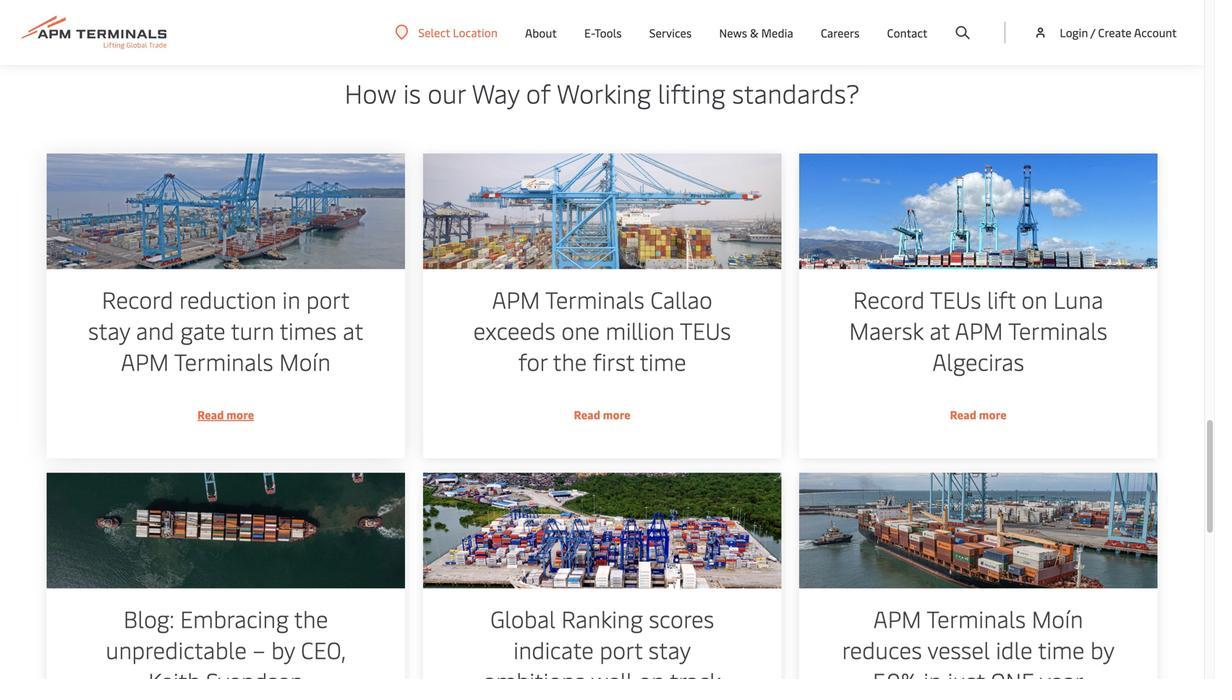 Task type: vqa. For each thing, say whether or not it's contained in the screenshot.
Embracing
yes



Task type: locate. For each thing, give the bounding box(es) containing it.
1 vertical spatial in
[[924, 666, 942, 680]]

0 vertical spatial on
[[1022, 284, 1048, 315]]

time right idle
[[1038, 635, 1085, 666]]

time
[[640, 346, 686, 377], [1038, 635, 1085, 666]]

record inside 'record teus lift on luna maersk at apm terminals algeciras'
[[853, 284, 925, 315]]

2 horizontal spatial read
[[950, 407, 977, 423]]

apm terminals moín reduces vessel idle time by 50% in just one year link
[[799, 473, 1158, 680]]

0 horizontal spatial the
[[294, 604, 328, 635]]

gate
[[180, 315, 225, 346]]

at right maersk
[[930, 315, 950, 346]]

1 horizontal spatial read
[[574, 407, 600, 423]]

blog:
[[123, 604, 174, 635]]

2 horizontal spatial read more
[[950, 407, 1007, 423]]

teus
[[930, 284, 981, 315], [680, 315, 731, 346]]

times
[[280, 315, 337, 346]]

record inside record reduction in port stay and gate turn times at apm terminals moín
[[102, 284, 173, 315]]

in
[[282, 284, 300, 315], [924, 666, 942, 680]]

1 by from the left
[[271, 635, 295, 666]]

1 horizontal spatial on
[[1022, 284, 1048, 315]]

at
[[343, 315, 363, 346], [930, 315, 950, 346]]

0 horizontal spatial read more
[[197, 407, 254, 423]]

2 by from the left
[[1091, 635, 1115, 666]]

moín inside "apm terminals moín reduces vessel idle time by 50% in just one year"
[[1032, 604, 1083, 635]]

1 vertical spatial time
[[1038, 635, 1085, 666]]

apm terminals callao exceeds one million teus for the first time
[[473, 284, 731, 377]]

by right –
[[271, 635, 295, 666]]

in right turn
[[282, 284, 300, 315]]

keith blog image
[[47, 473, 405, 589]]

1 at from the left
[[343, 315, 363, 346]]

million
[[605, 315, 674, 346]]

moín
[[279, 346, 331, 377], [1032, 604, 1083, 635]]

on right well
[[638, 666, 664, 680]]

1 horizontal spatial teus
[[930, 284, 981, 315]]

aerea 2 image
[[423, 473, 781, 589]]

media
[[761, 25, 793, 40]]

about
[[525, 25, 557, 40]]

2 record from the left
[[853, 284, 925, 315]]

1 vertical spatial port
[[599, 635, 643, 666]]

stay inside the global ranking scores indicate port stay ambitions well on track
[[648, 635, 691, 666]]

first
[[593, 346, 634, 377]]

news
[[719, 25, 747, 40]]

apm inside "apm terminals moín reduces vessel idle time by 50% in just one year"
[[873, 604, 922, 635]]

apm inside apm terminals callao exceeds one million teus for the first time
[[492, 284, 540, 315]]

contact
[[887, 25, 928, 40]]

at inside record reduction in port stay and gate turn times at apm terminals moín
[[343, 315, 363, 346]]

teus left lift
[[930, 284, 981, 315]]

0 horizontal spatial record
[[102, 284, 173, 315]]

apm terminals moín reduces vessel idle time by 50% in just one year
[[842, 604, 1115, 680]]

ambitions
[[484, 666, 585, 680]]

create
[[1098, 25, 1132, 40]]

the right –
[[294, 604, 328, 635]]

1 horizontal spatial read more
[[574, 407, 630, 423]]

login
[[1060, 25, 1088, 40]]

read for time
[[574, 407, 600, 423]]

read more for apm
[[197, 407, 254, 423]]

the inside apm terminals callao exceeds one million teus for the first time
[[553, 346, 587, 377]]

0 vertical spatial in
[[282, 284, 300, 315]]

0 horizontal spatial in
[[282, 284, 300, 315]]

1 vertical spatial moín
[[1032, 604, 1083, 635]]

0 horizontal spatial time
[[640, 346, 686, 377]]

0 horizontal spatial teus
[[680, 315, 731, 346]]

stay left and
[[88, 315, 130, 346]]

terminals inside apm terminals callao exceeds one million teus for the first time
[[545, 284, 644, 315]]

e-
[[584, 25, 595, 40]]

terminals inside "apm terminals moín reduces vessel idle time by 50% in just one year"
[[927, 604, 1026, 635]]

e-tools
[[584, 25, 622, 40]]

port
[[306, 284, 350, 315], [599, 635, 643, 666]]

ranking
[[561, 604, 643, 635]]

standards?
[[732, 75, 860, 110]]

1 horizontal spatial at
[[930, 315, 950, 346]]

1 read from the left
[[197, 407, 224, 423]]

3 more from the left
[[979, 407, 1007, 423]]

select
[[418, 25, 450, 40]]

by
[[271, 635, 295, 666], [1091, 635, 1115, 666]]

0 horizontal spatial port
[[306, 284, 350, 315]]

50%
[[873, 666, 918, 680]]

0 vertical spatial stay
[[88, 315, 130, 346]]

moín right turn
[[279, 346, 331, 377]]

record teus lift on luna maersk at apm terminals algeciras
[[849, 284, 1108, 377]]

location
[[453, 25, 498, 40]]

0 horizontal spatial by
[[271, 635, 295, 666]]

1 vertical spatial on
[[638, 666, 664, 680]]

teus right million
[[680, 315, 731, 346]]

unpredictable
[[106, 635, 247, 666]]

vessel
[[928, 635, 990, 666]]

teus inside 'record teus lift on luna maersk at apm terminals algeciras'
[[930, 284, 981, 315]]

stay
[[88, 315, 130, 346], [648, 635, 691, 666]]

read
[[197, 407, 224, 423], [574, 407, 600, 423], [950, 407, 977, 423]]

0 horizontal spatial read
[[197, 407, 224, 423]]

moín inside record reduction in port stay and gate turn times at apm terminals moín
[[279, 346, 331, 377]]

2 at from the left
[[930, 315, 950, 346]]

global ranking scores indicate port stay ambitions well on track link
[[423, 473, 781, 680]]

time right first
[[640, 346, 686, 377]]

track
[[670, 666, 720, 680]]

the right for
[[553, 346, 587, 377]]

1 horizontal spatial by
[[1091, 635, 1115, 666]]

0 vertical spatial the
[[553, 346, 587, 377]]

global ranking scores indicate port stay ambitions well on track
[[484, 604, 720, 680]]

about button
[[525, 0, 557, 65]]

one
[[561, 315, 600, 346]]

indicate
[[513, 635, 594, 666]]

0 horizontal spatial on
[[638, 666, 664, 680]]

2 more from the left
[[603, 407, 630, 423]]

our
[[428, 75, 466, 110]]

1 more from the left
[[226, 407, 254, 423]]

algeciras
[[932, 346, 1024, 377]]

by inside "apm terminals moín reduces vessel idle time by 50% in just one year"
[[1091, 635, 1115, 666]]

apm
[[492, 284, 540, 315], [955, 315, 1003, 346], [121, 346, 169, 377], [873, 604, 922, 635]]

2 read from the left
[[574, 407, 600, 423]]

exceeds
[[473, 315, 555, 346]]

2 read more from the left
[[574, 407, 630, 423]]

1 vertical spatial stay
[[648, 635, 691, 666]]

0 vertical spatial port
[[306, 284, 350, 315]]

record
[[102, 284, 173, 315], [853, 284, 925, 315]]

moín up year
[[1032, 604, 1083, 635]]

on
[[1022, 284, 1048, 315], [638, 666, 664, 680]]

0 vertical spatial time
[[640, 346, 686, 377]]

how is our way of working lifting standards?
[[345, 75, 860, 110]]

read more
[[197, 407, 254, 423], [574, 407, 630, 423], [950, 407, 1007, 423]]

the
[[553, 346, 587, 377], [294, 604, 328, 635]]

more
[[226, 407, 254, 423], [603, 407, 630, 423], [979, 407, 1007, 423]]

0 horizontal spatial moín
[[279, 346, 331, 377]]

contact button
[[887, 0, 928, 65]]

terminals inside 'record teus lift on luna maersk at apm terminals algeciras'
[[1008, 315, 1108, 346]]

login / create account link
[[1033, 0, 1177, 65]]

1 record from the left
[[102, 284, 173, 315]]

on right lift
[[1022, 284, 1048, 315]]

record for and
[[102, 284, 173, 315]]

in left just
[[924, 666, 942, 680]]

moin dwell time 1600 image
[[799, 473, 1158, 589]]

record reduction in port stay and gate turn times at apm terminals moín
[[88, 284, 363, 377]]

1 horizontal spatial time
[[1038, 635, 1085, 666]]

1 vertical spatial the
[[294, 604, 328, 635]]

1 horizontal spatial stay
[[648, 635, 691, 666]]

by right year
[[1091, 635, 1115, 666]]

0 horizontal spatial stay
[[88, 315, 130, 346]]

news & media button
[[719, 0, 793, 65]]

1 horizontal spatial moín
[[1032, 604, 1083, 635]]

terminals
[[545, 284, 644, 315], [1008, 315, 1108, 346], [174, 346, 273, 377], [927, 604, 1026, 635]]

turn
[[231, 315, 274, 346]]

lift
[[987, 284, 1016, 315]]

1 horizontal spatial in
[[924, 666, 942, 680]]

terminals inside record reduction in port stay and gate turn times at apm terminals moín
[[174, 346, 273, 377]]

teus inside apm terminals callao exceeds one million teus for the first time
[[680, 315, 731, 346]]

stay right well
[[648, 635, 691, 666]]

in inside "apm terminals moín reduces vessel idle time by 50% in just one year"
[[924, 666, 942, 680]]

2 horizontal spatial more
[[979, 407, 1007, 423]]

select location
[[418, 25, 498, 40]]

1 read more from the left
[[197, 407, 254, 423]]

1 horizontal spatial more
[[603, 407, 630, 423]]

by inside blog: embracing the unpredictable – by ceo, keith svendsen
[[271, 635, 295, 666]]

1 horizontal spatial record
[[853, 284, 925, 315]]

at right times
[[343, 315, 363, 346]]

0 horizontal spatial more
[[226, 407, 254, 423]]

services button
[[649, 0, 692, 65]]

time inside apm terminals callao exceeds one million teus for the first time
[[640, 346, 686, 377]]

1 horizontal spatial port
[[599, 635, 643, 666]]

login / create account
[[1060, 25, 1177, 40]]

1 horizontal spatial the
[[553, 346, 587, 377]]

0 horizontal spatial at
[[343, 315, 363, 346]]

0 vertical spatial moín
[[279, 346, 331, 377]]

more for time
[[603, 407, 630, 423]]

reduces
[[842, 635, 922, 666]]



Task type: describe. For each thing, give the bounding box(es) containing it.
news & media
[[719, 25, 793, 40]]

of
[[526, 75, 551, 110]]

–
[[253, 635, 265, 666]]

port inside the global ranking scores indicate port stay ambitions well on track
[[599, 635, 643, 666]]

apm inside 'record teus lift on luna maersk at apm terminals algeciras'
[[955, 315, 1003, 346]]

in inside record reduction in port stay and gate turn times at apm terminals moín
[[282, 284, 300, 315]]

global
[[490, 604, 555, 635]]

careers button
[[821, 0, 860, 65]]

idle
[[996, 635, 1033, 666]]

3 read from the left
[[950, 407, 977, 423]]

working
[[557, 75, 651, 110]]

tools
[[595, 25, 622, 40]]

e-tools button
[[584, 0, 622, 65]]

port inside record reduction in port stay and gate turn times at apm terminals moín
[[306, 284, 350, 315]]

callao
[[650, 284, 712, 315]]

/
[[1091, 25, 1095, 40]]

svendsen
[[206, 666, 303, 680]]

lifting
[[658, 75, 726, 110]]

luna maersk record image
[[799, 154, 1158, 269]]

blog: embracing the unpredictable – by ceo, keith svendsen link
[[47, 473, 405, 680]]

record for maersk
[[853, 284, 925, 315]]

&
[[750, 25, 759, 40]]

stay inside record reduction in port stay and gate turn times at apm terminals moín
[[88, 315, 130, 346]]

blog: embracing the unpredictable – by ceo, keith svendsen
[[106, 604, 346, 680]]

well
[[591, 666, 632, 680]]

careers
[[821, 25, 860, 40]]

more for apm
[[226, 407, 254, 423]]

reduction
[[179, 284, 276, 315]]

account
[[1134, 25, 1177, 40]]

way
[[472, 75, 519, 110]]

apm inside record reduction in port stay and gate turn times at apm terminals moín
[[121, 346, 169, 377]]

luna
[[1053, 284, 1104, 315]]

how
[[345, 75, 397, 110]]

for
[[518, 346, 547, 377]]

read more for time
[[574, 407, 630, 423]]

keith
[[148, 666, 200, 680]]

callao 1 million teu 1600 image
[[423, 154, 781, 269]]

on inside 'record teus lift on luna maersk at apm terminals algeciras'
[[1022, 284, 1048, 315]]

the inside blog: embracing the unpredictable – by ceo, keith svendsen
[[294, 604, 328, 635]]

on inside the global ranking scores indicate port stay ambitions well on track
[[638, 666, 664, 680]]

and
[[136, 315, 174, 346]]

is
[[403, 75, 421, 110]]

year
[[1040, 666, 1084, 680]]

select location button
[[395, 24, 498, 40]]

time inside "apm terminals moín reduces vessel idle time by 50% in just one year"
[[1038, 635, 1085, 666]]

scores
[[649, 604, 714, 635]]

embracing
[[180, 604, 289, 635]]

3 read more from the left
[[950, 407, 1007, 423]]

services
[[649, 25, 692, 40]]

read for apm
[[197, 407, 224, 423]]

at inside 'record teus lift on luna maersk at apm terminals algeciras'
[[930, 315, 950, 346]]

230706 moin image
[[47, 154, 405, 269]]

maersk
[[849, 315, 924, 346]]

one
[[991, 666, 1034, 680]]

ceo,
[[301, 635, 346, 666]]

just
[[948, 666, 985, 680]]



